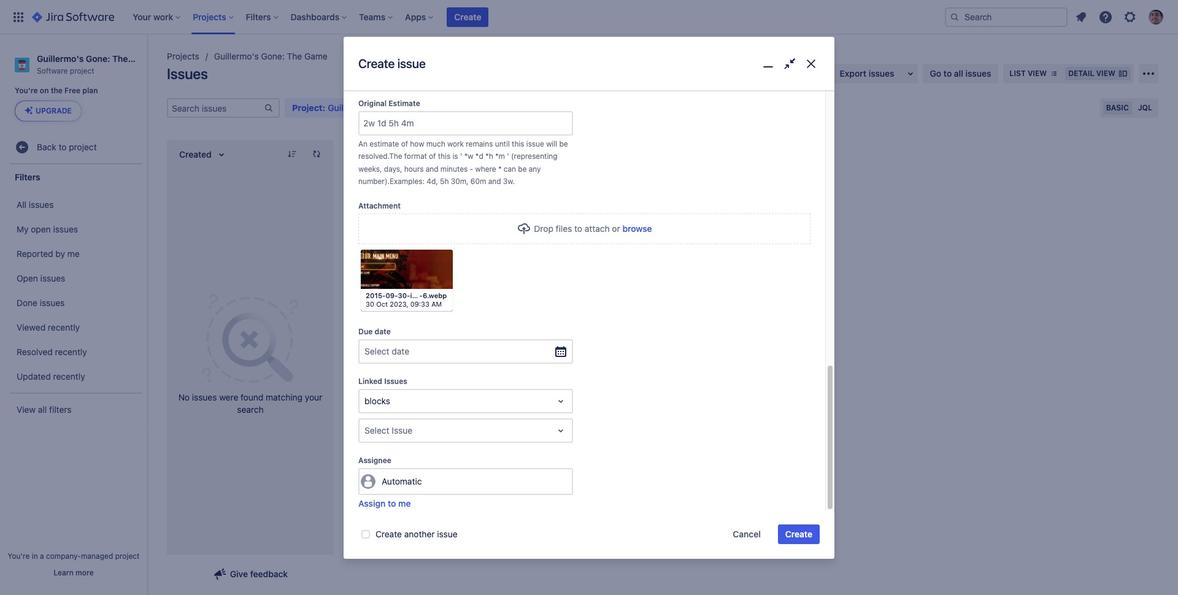 Task type: describe. For each thing, give the bounding box(es) containing it.
create button inside create issue dialog
[[778, 525, 820, 545]]

issues left list
[[966, 68, 992, 79]]

*w
[[465, 152, 474, 161]]

drop
[[534, 223, 554, 234]]

guillermo's for guillermo's gone: the game
[[214, 51, 259, 61]]

0 horizontal spatial be
[[518, 164, 527, 174]]

exit full screen image
[[781, 55, 799, 73]]

until
[[495, 139, 510, 148]]

give feedback button
[[206, 565, 295, 584]]

minimize image
[[760, 55, 778, 73]]

gone: for guillermo's gone: the game
[[261, 51, 285, 61]]

viewed
[[17, 322, 46, 333]]

my
[[17, 224, 29, 234]]

recently for viewed recently
[[48, 322, 80, 333]]

2 ' from the left
[[507, 152, 509, 161]]

company-
[[46, 552, 81, 561]]

upload image
[[517, 222, 532, 236]]

much
[[427, 139, 446, 148]]

delete image
[[433, 255, 448, 270]]

resolved.the
[[359, 152, 402, 161]]

create issue
[[359, 57, 426, 71]]

open export issues dropdown image
[[903, 66, 918, 81]]

me for reported by me
[[67, 249, 80, 259]]

select issue
[[365, 425, 413, 436]]

assign to me button
[[359, 498, 411, 510]]

export issues
[[840, 68, 895, 79]]

resolved
[[17, 347, 53, 357]]

remains
[[466, 139, 493, 148]]

matching
[[266, 392, 303, 403]]

issues for no issues were found matching your search
[[192, 392, 217, 403]]

give
[[230, 569, 248, 580]]

view all filters link
[[6, 398, 144, 423]]

60m
[[471, 177, 486, 186]]

attachment
[[359, 201, 401, 211]]

1 horizontal spatial this
[[512, 139, 525, 148]]

create another issue
[[376, 529, 458, 540]]

work
[[448, 139, 464, 148]]

1 ' from the left
[[460, 152, 463, 161]]

you're on the free plan
[[15, 86, 98, 95]]

1 horizontal spatial be
[[560, 139, 568, 148]]

hours
[[404, 164, 424, 174]]

view for list view
[[1028, 69, 1048, 78]]

the
[[51, 86, 63, 95]]

issues inside create issue dialog
[[384, 377, 408, 386]]

updated
[[17, 371, 51, 382]]

0 vertical spatial issue
[[398, 57, 426, 71]]

select for select date
[[365, 346, 390, 357]]

view
[[17, 405, 36, 415]]

due date
[[359, 327, 391, 336]]

projects
[[167, 51, 199, 61]]

(representing
[[511, 152, 558, 161]]

linked
[[359, 377, 382, 386]]

1 vertical spatial all
[[38, 405, 47, 415]]

issues for open issues
[[40, 273, 65, 284]]

any
[[529, 164, 541, 174]]

software
[[37, 66, 68, 75]]

0 vertical spatial and
[[426, 164, 439, 174]]

the for guillermo's gone: the game
[[287, 51, 302, 61]]

project for gone:
[[70, 66, 94, 75]]

0 vertical spatial all
[[955, 68, 964, 79]]

cancel
[[733, 529, 761, 540]]

where
[[475, 164, 496, 174]]

Select Issue text field
[[365, 425, 367, 437]]

found
[[241, 392, 264, 403]]

you're in a company-managed project
[[8, 552, 140, 561]]

issues right the open
[[53, 224, 78, 234]]

-
[[470, 164, 473, 174]]

browse button
[[623, 223, 652, 235]]

guillermo's gone: the game software project
[[37, 53, 154, 75]]

jql
[[1139, 103, 1153, 112]]

done
[[17, 298, 37, 308]]

1 horizontal spatial and
[[488, 177, 501, 186]]

Original Estimate text field
[[360, 112, 572, 134]]

Linked Issues text field
[[365, 395, 367, 408]]

create button inside primary element
[[447, 7, 489, 27]]

upgrade
[[36, 106, 72, 116]]

issues for export issues
[[869, 68, 895, 79]]

you're for you're on the free plan
[[15, 86, 38, 95]]

in
[[32, 552, 38, 561]]

is
[[453, 152, 458, 161]]

upgrade button
[[15, 102, 81, 121]]

were
[[219, 392, 238, 403]]

will
[[547, 139, 558, 148]]

linked issues
[[359, 377, 408, 386]]

reported by me link
[[6, 242, 144, 267]]

me for assign to me
[[399, 498, 411, 509]]

1 vertical spatial this
[[438, 152, 451, 161]]

detail
[[1069, 69, 1095, 78]]

no issues were found matching your search
[[178, 392, 323, 415]]

0 vertical spatial of
[[401, 139, 408, 148]]

drop files to attach or browse
[[534, 223, 652, 234]]

go
[[930, 68, 942, 79]]

estimate
[[370, 139, 399, 148]]

by
[[55, 249, 65, 259]]

days,
[[384, 164, 402, 174]]

back to project link
[[10, 135, 142, 160]]

managed
[[81, 552, 113, 561]]

cancel button
[[726, 525, 769, 545]]

done issues link
[[6, 291, 144, 316]]

4d,
[[427, 177, 438, 186]]

back
[[37, 142, 56, 152]]

reported by me
[[17, 249, 80, 259]]

original
[[359, 99, 387, 108]]

open
[[17, 273, 38, 284]]

my open issues
[[17, 224, 78, 234]]

all
[[17, 199, 26, 210]]

automatic image
[[361, 475, 376, 489]]

open issues link
[[6, 267, 144, 291]]

open issues
[[17, 273, 65, 284]]

viewed recently link
[[6, 316, 144, 340]]

create inside primary element
[[455, 11, 482, 22]]

group containing all issues
[[6, 189, 144, 393]]

resolved recently link
[[6, 340, 144, 365]]



Task type: locate. For each thing, give the bounding box(es) containing it.
detail view
[[1069, 69, 1116, 78]]

0 horizontal spatial of
[[401, 139, 408, 148]]

guillermo's inside guillermo's gone: the game software project
[[37, 53, 84, 64]]

issue up estimate in the top of the page
[[398, 57, 426, 71]]

1 select from the top
[[365, 346, 390, 357]]

gone:
[[261, 51, 285, 61], [86, 53, 110, 64]]

1 vertical spatial you're
[[8, 552, 30, 561]]

recently for updated recently
[[53, 371, 85, 382]]

me right by
[[67, 249, 80, 259]]

export issues button
[[833, 64, 918, 83]]

project for in
[[115, 552, 140, 561]]

to right files
[[575, 223, 583, 234]]

2 vertical spatial recently
[[53, 371, 85, 382]]

go to all issues link
[[923, 64, 999, 83]]

1 view from the left
[[1028, 69, 1048, 78]]

1 horizontal spatial '
[[507, 152, 509, 161]]

2 vertical spatial project
[[115, 552, 140, 561]]

0 horizontal spatial issues
[[167, 65, 208, 82]]

done issues
[[17, 298, 65, 308]]

recently inside the updated recently link
[[53, 371, 85, 382]]

project right back
[[69, 142, 97, 152]]

2 select from the top
[[365, 425, 390, 436]]

Search issues text field
[[168, 99, 264, 117]]

recently down resolved recently link
[[53, 371, 85, 382]]

can
[[504, 164, 516, 174]]

on
[[40, 86, 49, 95]]

0 horizontal spatial guillermo's
[[37, 53, 84, 64]]

create
[[455, 11, 482, 22], [359, 57, 395, 71], [376, 529, 402, 540], [786, 529, 813, 540]]

create issue dialog
[[344, 0, 835, 559]]

1 horizontal spatial me
[[399, 498, 411, 509]]

issues down 'reported by me'
[[40, 273, 65, 284]]

to right go
[[944, 68, 952, 79]]

automatic
[[382, 477, 422, 487]]

search image
[[950, 12, 960, 22]]

a
[[40, 552, 44, 561]]

view all filters
[[17, 405, 72, 415]]

issues
[[869, 68, 895, 79], [966, 68, 992, 79], [29, 199, 54, 210], [53, 224, 78, 234], [40, 273, 65, 284], [40, 298, 65, 308], [192, 392, 217, 403]]

you're for you're in a company-managed project
[[8, 552, 30, 561]]

1 vertical spatial select
[[365, 425, 390, 436]]

0 horizontal spatial view
[[1028, 69, 1048, 78]]

create banner
[[0, 0, 1179, 34]]

recently down "viewed recently" link
[[55, 347, 87, 357]]

the
[[287, 51, 302, 61], [112, 53, 128, 64]]

all right go
[[955, 68, 964, 79]]

1 vertical spatial issue
[[527, 139, 544, 148]]

date for due date
[[375, 327, 391, 336]]

gone: for guillermo's gone: the game software project
[[86, 53, 110, 64]]

0 vertical spatial this
[[512, 139, 525, 148]]

0 horizontal spatial gone:
[[86, 53, 110, 64]]

issues up viewed recently
[[40, 298, 65, 308]]

Search field
[[945, 7, 1068, 27]]

this
[[512, 139, 525, 148], [438, 152, 451, 161]]

learn
[[54, 569, 74, 578]]

game for guillermo's gone: the game software project
[[130, 53, 154, 64]]

gone: inside "link"
[[261, 51, 285, 61]]

be left any
[[518, 164, 527, 174]]

due
[[359, 327, 373, 336]]

updated recently link
[[6, 365, 144, 389]]

1 horizontal spatial game
[[305, 51, 328, 61]]

you're left on
[[15, 86, 38, 95]]

recently for resolved recently
[[55, 347, 87, 357]]

the inside guillermo's gone: the game software project
[[112, 53, 128, 64]]

minutes
[[441, 164, 468, 174]]

issues inside no issues were found matching your search
[[192, 392, 217, 403]]

1 vertical spatial issues
[[384, 377, 408, 386]]

to
[[944, 68, 952, 79], [59, 142, 67, 152], [575, 223, 583, 234], [388, 498, 396, 509]]

project inside guillermo's gone: the game software project
[[70, 66, 94, 75]]

0 vertical spatial create button
[[447, 7, 489, 27]]

view right list
[[1028, 69, 1048, 78]]

0 horizontal spatial '
[[460, 152, 463, 161]]

view for detail view
[[1097, 69, 1116, 78]]

of
[[401, 139, 408, 148], [429, 152, 436, 161]]

assign to me
[[359, 498, 411, 509]]

date for select date
[[392, 346, 410, 357]]

project up plan
[[70, 66, 94, 75]]

1 horizontal spatial guillermo's
[[214, 51, 259, 61]]

issue right another
[[437, 529, 458, 540]]

be right will
[[560, 139, 568, 148]]

resolved recently
[[17, 347, 87, 357]]

assign
[[359, 498, 386, 509]]

filters
[[15, 172, 40, 182]]

primary element
[[7, 0, 945, 34]]

this right until
[[512, 139, 525, 148]]

issues for all issues
[[29, 199, 54, 210]]

me inside assign to me button
[[399, 498, 411, 509]]

and down "*"
[[488, 177, 501, 186]]

me down automatic
[[399, 498, 411, 509]]

original estimate
[[359, 99, 420, 108]]

1 horizontal spatial create button
[[778, 525, 820, 545]]

1 horizontal spatial the
[[287, 51, 302, 61]]

and up 4d,
[[426, 164, 439, 174]]

0 vertical spatial recently
[[48, 322, 80, 333]]

issues right no
[[192, 392, 217, 403]]

me inside reported by me link
[[67, 249, 80, 259]]

*h
[[486, 152, 493, 161]]

another
[[404, 529, 435, 540]]

select down due date
[[365, 346, 390, 357]]

project right managed
[[115, 552, 140, 561]]

0 horizontal spatial create button
[[447, 7, 489, 27]]

you're left in
[[8, 552, 30, 561]]

' right "*m"
[[507, 152, 509, 161]]

issues right all
[[29, 199, 54, 210]]

2 vertical spatial issue
[[437, 529, 458, 540]]

0 vertical spatial select
[[365, 346, 390, 357]]

format
[[404, 152, 427, 161]]

select date
[[365, 346, 410, 357]]

select for select issue
[[365, 425, 390, 436]]

assignee
[[359, 456, 392, 465]]

gone: inside guillermo's gone: the game software project
[[86, 53, 110, 64]]

1 horizontal spatial all
[[955, 68, 964, 79]]

1 horizontal spatial of
[[429, 152, 436, 161]]

to right assign
[[388, 498, 396, 509]]

2 view from the left
[[1097, 69, 1116, 78]]

projects link
[[167, 49, 199, 64]]

give feedback
[[230, 569, 288, 580]]

recently down done issues link at the left of the page
[[48, 322, 80, 333]]

to right back
[[59, 142, 67, 152]]

me
[[67, 249, 80, 259], [399, 498, 411, 509]]

list
[[1010, 69, 1026, 78]]

date up linked issues
[[392, 346, 410, 357]]

game for guillermo's gone: the game
[[305, 51, 328, 61]]

to for me
[[388, 498, 396, 509]]

1 horizontal spatial gone:
[[261, 51, 285, 61]]

open image
[[554, 394, 569, 409]]

recently inside "viewed recently" link
[[48, 322, 80, 333]]

the inside "link"
[[287, 51, 302, 61]]

0 horizontal spatial this
[[438, 152, 451, 161]]

export
[[840, 68, 867, 79]]

of left how on the top left of page
[[401, 139, 408, 148]]

to for project
[[59, 142, 67, 152]]

1 horizontal spatial issue
[[437, 529, 458, 540]]

number).examples:
[[359, 177, 425, 186]]

list view
[[1010, 69, 1048, 78]]

0 vertical spatial be
[[560, 139, 568, 148]]

0 vertical spatial issues
[[167, 65, 208, 82]]

recently inside resolved recently link
[[55, 347, 87, 357]]

0 horizontal spatial date
[[375, 327, 391, 336]]

3w.
[[503, 177, 515, 186]]

select left issue
[[365, 425, 390, 436]]

basic
[[1107, 103, 1129, 112]]

5h
[[440, 177, 449, 186]]

to for all
[[944, 68, 952, 79]]

no
[[178, 392, 190, 403]]

1 vertical spatial me
[[399, 498, 411, 509]]

this left is
[[438, 152, 451, 161]]

1 vertical spatial of
[[429, 152, 436, 161]]

1 vertical spatial create button
[[778, 525, 820, 545]]

an
[[359, 139, 368, 148]]

issues right linked
[[384, 377, 408, 386]]

0 horizontal spatial me
[[67, 249, 80, 259]]

issues down "projects" "link"
[[167, 65, 208, 82]]

open image
[[554, 424, 569, 438]]

view right detail
[[1097, 69, 1116, 78]]

group
[[6, 189, 144, 393]]

issues right export
[[869, 68, 895, 79]]

game inside guillermo's gone: the game software project
[[130, 53, 154, 64]]

1 vertical spatial and
[[488, 177, 501, 186]]

sort descending image
[[287, 149, 297, 159]]

reported
[[17, 249, 53, 259]]

0 vertical spatial me
[[67, 249, 80, 259]]

blocks
[[365, 396, 390, 406]]

1 vertical spatial be
[[518, 164, 527, 174]]

browse
[[623, 223, 652, 234]]

project
[[70, 66, 94, 75], [69, 142, 97, 152], [115, 552, 140, 561]]

refresh image
[[312, 149, 322, 159]]

guillermo's right projects
[[214, 51, 259, 61]]

learn more button
[[54, 569, 94, 578]]

feedback
[[250, 569, 288, 580]]

*
[[498, 164, 502, 174]]

1 horizontal spatial issues
[[384, 377, 408, 386]]

the for guillermo's gone: the game software project
[[112, 53, 128, 64]]

all issues
[[17, 199, 54, 210]]

view
[[1028, 69, 1048, 78], [1097, 69, 1116, 78]]

0 vertical spatial project
[[70, 66, 94, 75]]

2 horizontal spatial issue
[[527, 139, 544, 148]]

be
[[560, 139, 568, 148], [518, 164, 527, 174]]

guillermo's
[[214, 51, 259, 61], [37, 53, 84, 64]]

estimate
[[389, 99, 420, 108]]

0 horizontal spatial issue
[[398, 57, 426, 71]]

1 vertical spatial project
[[69, 142, 97, 152]]

guillermo's gone: the game link
[[214, 49, 328, 64]]

' right is
[[460, 152, 463, 161]]

discard & close image
[[803, 55, 820, 73]]

0 horizontal spatial game
[[130, 53, 154, 64]]

all issues link
[[6, 193, 144, 218]]

guillermo's for guillermo's gone: the game software project
[[37, 53, 84, 64]]

0 horizontal spatial all
[[38, 405, 47, 415]]

of down much
[[429, 152, 436, 161]]

viewed recently
[[17, 322, 80, 333]]

all right view
[[38, 405, 47, 415]]

issue up (representing in the top of the page
[[527, 139, 544, 148]]

date right due
[[375, 327, 391, 336]]

0 vertical spatial you're
[[15, 86, 38, 95]]

to inside button
[[388, 498, 396, 509]]

jira software image
[[32, 10, 114, 24], [32, 10, 114, 24]]

1 vertical spatial date
[[392, 346, 410, 357]]

guillermo's inside "link"
[[214, 51, 259, 61]]

weeks,
[[359, 164, 382, 174]]

issues for done issues
[[40, 298, 65, 308]]

*d
[[476, 152, 484, 161]]

1 horizontal spatial view
[[1097, 69, 1116, 78]]

all
[[955, 68, 964, 79], [38, 405, 47, 415]]

0 horizontal spatial and
[[426, 164, 439, 174]]

issue inside an estimate of how much work remains until this issue will be resolved.the format of this is ' *w *d *h *m ' (representing weeks, days, hours and minutes - where * can be any number).examples: 4d, 5h 30m, 60m and 3w.
[[527, 139, 544, 148]]

guillermo's up the software
[[37, 53, 84, 64]]

30m,
[[451, 177, 469, 186]]

1 vertical spatial recently
[[55, 347, 87, 357]]

issues inside button
[[869, 68, 895, 79]]

0 vertical spatial date
[[375, 327, 391, 336]]

game inside guillermo's gone: the game "link"
[[305, 51, 328, 61]]

*m
[[495, 152, 505, 161]]

1 horizontal spatial date
[[392, 346, 410, 357]]

attach
[[585, 223, 610, 234]]

0 horizontal spatial the
[[112, 53, 128, 64]]



Task type: vqa. For each thing, say whether or not it's contained in the screenshot.
the sort descending icon
yes



